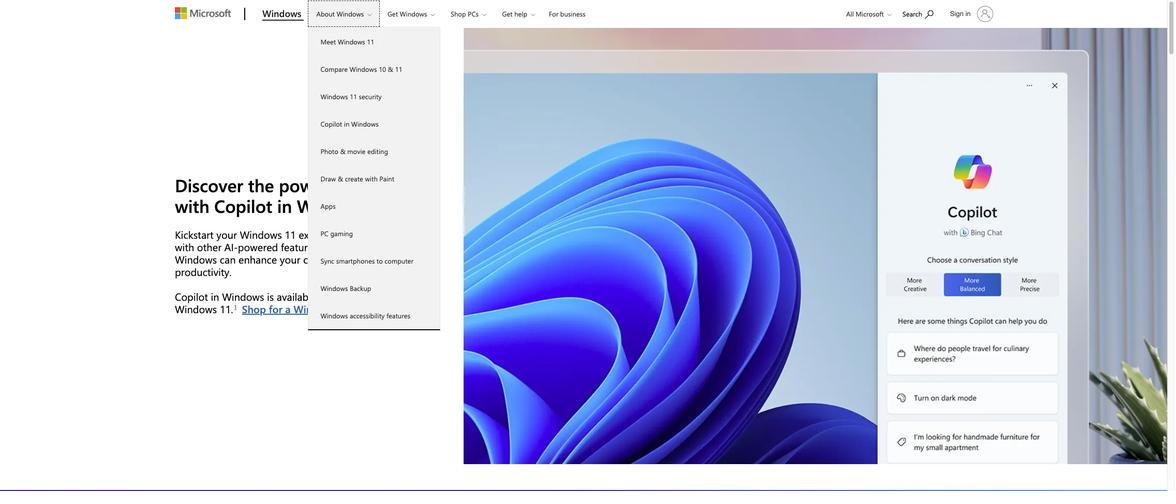 Task type: describe. For each thing, give the bounding box(es) containing it.
draw
[[321, 174, 336, 183]]

windows left about
[[262, 7, 302, 20]]

1 link
[[233, 302, 238, 312]]

windows down security
[[351, 120, 379, 128]]

sign in
[[951, 10, 971, 18]]

microsoft image
[[175, 7, 231, 19]]

windows left backup
[[321, 284, 348, 293]]

windows up meet windows 11 link
[[400, 9, 427, 18]]

copilot in windows
[[321, 120, 379, 128]]

about windows
[[317, 9, 364, 18]]

shop for a windows 11 pc
[[242, 302, 364, 316]]

shop for a windows 11 pc link
[[241, 301, 365, 317]]

in for copilot
[[344, 120, 350, 128]]

smartphones
[[336, 257, 375, 266]]

shop pcs
[[451, 9, 479, 18]]

apps
[[321, 202, 336, 211]]

& for editing
[[340, 147, 346, 156]]

apps link
[[308, 193, 440, 220]]

windows left 10
[[350, 65, 377, 74]]

search button
[[898, 2, 939, 25]]

11 inside shop for a windows 11 pc link
[[340, 302, 348, 316]]

meet windows 11
[[321, 37, 374, 46]]

1
[[234, 303, 237, 311]]

in for sign
[[966, 10, 971, 18]]

compare
[[321, 65, 348, 74]]

all
[[847, 9, 854, 18]]

for business
[[549, 9, 586, 18]]

draw & create with paint link
[[308, 165, 440, 193]]

get windows
[[388, 9, 427, 18]]

windows down windows backup
[[321, 312, 348, 320]]

11 inside compare windows 10 & 11 link
[[395, 65, 403, 74]]

get for get help
[[502, 9, 513, 18]]

for business link
[[544, 1, 591, 25]]

meet windows 11 link
[[308, 28, 440, 55]]

for
[[269, 302, 283, 316]]

for
[[549, 9, 559, 18]]

about windows button
[[308, 1, 380, 27]]

all microsoft
[[847, 9, 884, 18]]

compare windows 10 & 11
[[321, 65, 403, 74]]

11 inside windows 11 security link
[[350, 92, 357, 101]]

get windows button
[[379, 1, 443, 27]]

windows backup link
[[308, 275, 440, 302]]

11 inside meet windows 11 link
[[367, 37, 374, 46]]

search
[[903, 9, 923, 18]]

photo & movie editing
[[321, 147, 388, 156]]

windows link
[[257, 1, 307, 28]]

copilot
[[321, 120, 342, 128]]

shop for shop pcs
[[451, 9, 466, 18]]

microsoft
[[856, 9, 884, 18]]



Task type: vqa. For each thing, say whether or not it's contained in the screenshot.
Shop corresponding to Shop PCs
yes



Task type: locate. For each thing, give the bounding box(es) containing it.
windows accessibility features
[[321, 312, 411, 320]]

features
[[387, 312, 411, 320]]

0 horizontal spatial shop
[[242, 302, 266, 316]]

shop right 1
[[242, 302, 266, 316]]

sync
[[321, 257, 335, 266]]

shop inside dropdown button
[[451, 9, 466, 18]]

get
[[388, 9, 398, 18], [502, 9, 513, 18]]

& inside draw & create with paint link
[[338, 174, 343, 183]]

pc left gaming
[[321, 229, 329, 238]]

10
[[379, 65, 386, 74]]

shop pcs button
[[442, 1, 495, 27]]

Search search field
[[898, 2, 944, 25]]

& inside compare windows 10 & 11 link
[[388, 65, 393, 74]]

windows 11 security
[[321, 92, 382, 101]]

windows down compare on the left top of page
[[321, 92, 348, 101]]

1 vertical spatial &
[[340, 147, 346, 156]]

1 horizontal spatial shop
[[451, 9, 466, 18]]

11 left security
[[350, 92, 357, 101]]

in right sign
[[966, 10, 971, 18]]

security
[[359, 92, 382, 101]]

& inside photo & movie editing link
[[340, 147, 346, 156]]

with
[[365, 174, 378, 183]]

sign
[[951, 10, 964, 18]]

11
[[367, 37, 374, 46], [395, 65, 403, 74], [350, 92, 357, 101], [340, 302, 348, 316]]

windows backup
[[321, 284, 371, 293]]

get help
[[502, 9, 528, 18]]

11 down windows backup
[[340, 302, 348, 316]]

get for get windows
[[388, 9, 398, 18]]

shop left pcs
[[451, 9, 466, 18]]

copilot in windows link
[[308, 110, 440, 138]]

0 horizontal spatial pc
[[321, 229, 329, 238]]

compare windows 10 & 11 link
[[308, 55, 440, 83]]

sync smartphones to computer link
[[308, 247, 440, 275]]

& for with
[[338, 174, 343, 183]]

windows right about
[[337, 9, 364, 18]]

shop
[[451, 9, 466, 18], [242, 302, 266, 316]]

in
[[966, 10, 971, 18], [344, 120, 350, 128]]

1 get from the left
[[388, 9, 398, 18]]

business
[[561, 9, 586, 18]]

1 vertical spatial shop
[[242, 302, 266, 316]]

get left help
[[502, 9, 513, 18]]

11 right 10
[[395, 65, 403, 74]]

0 horizontal spatial in
[[344, 120, 350, 128]]

a
[[285, 302, 291, 316]]

1 horizontal spatial in
[[966, 10, 971, 18]]

2 get from the left
[[502, 9, 513, 18]]

1 vertical spatial pc
[[351, 302, 364, 316]]

help
[[515, 9, 528, 18]]

get help button
[[494, 1, 544, 27]]

&
[[388, 65, 393, 74], [340, 147, 346, 156], [338, 174, 343, 183]]

windows right a
[[294, 302, 337, 316]]

& right photo
[[340, 147, 346, 156]]

pcs
[[468, 9, 479, 18]]

0 vertical spatial shop
[[451, 9, 466, 18]]

gaming
[[331, 229, 353, 238]]

windows accessibility features link
[[308, 302, 440, 330]]

11 up compare windows 10 & 11 link
[[367, 37, 374, 46]]

all microsoft button
[[838, 1, 897, 27]]

in right 'copilot'
[[344, 120, 350, 128]]

windows
[[262, 7, 302, 20], [337, 9, 364, 18], [400, 9, 427, 18], [338, 37, 365, 46], [350, 65, 377, 74], [321, 92, 348, 101], [351, 120, 379, 128], [321, 284, 348, 293], [294, 302, 337, 316], [321, 312, 348, 320]]

get up meet windows 11 link
[[388, 9, 398, 18]]

1 horizontal spatial pc
[[351, 302, 364, 316]]

accessibility
[[350, 312, 385, 320]]

photo
[[321, 147, 339, 156]]

2 vertical spatial &
[[338, 174, 343, 183]]

create
[[345, 174, 363, 183]]

& right draw
[[338, 174, 343, 183]]

about
[[317, 9, 335, 18]]

photo & movie editing link
[[308, 138, 440, 165]]

meet
[[321, 37, 336, 46]]

sync smartphones to computer
[[321, 257, 414, 266]]

draw & create with paint
[[321, 174, 395, 183]]

pc gaming
[[321, 229, 353, 238]]

windows 11 security link
[[308, 83, 440, 110]]

editing
[[368, 147, 388, 156]]

0 horizontal spatial get
[[388, 9, 398, 18]]

& right 10
[[388, 65, 393, 74]]

movie
[[348, 147, 366, 156]]

0 vertical spatial pc
[[321, 229, 329, 238]]

1 horizontal spatial get
[[502, 9, 513, 18]]

pc down backup
[[351, 302, 364, 316]]

sign in link
[[944, 2, 998, 26]]

computer
[[385, 257, 414, 266]]

paint
[[380, 174, 395, 183]]

to
[[377, 257, 383, 266]]

windows right meet
[[338, 37, 365, 46]]

0 vertical spatial in
[[966, 10, 971, 18]]

pc
[[321, 229, 329, 238], [351, 302, 364, 316]]

1 vertical spatial in
[[344, 120, 350, 128]]

backup
[[350, 284, 371, 293]]

0 vertical spatial &
[[388, 65, 393, 74]]

pc gaming link
[[308, 220, 440, 247]]

shop for shop for a windows 11 pc
[[242, 302, 266, 316]]



